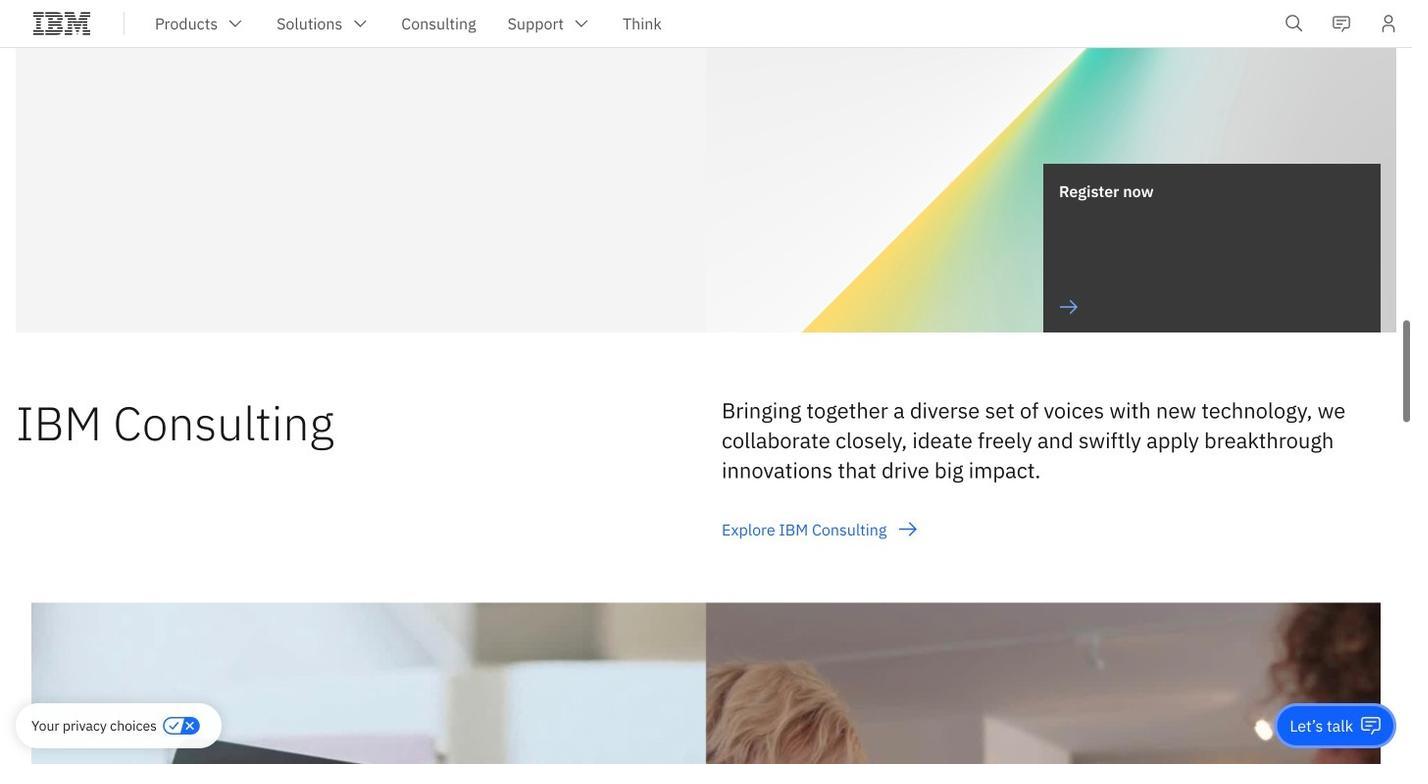Task type: locate. For each thing, give the bounding box(es) containing it.
let's talk element
[[1290, 715, 1354, 737]]



Task type: describe. For each thing, give the bounding box(es) containing it.
your privacy choices element
[[31, 715, 157, 737]]



